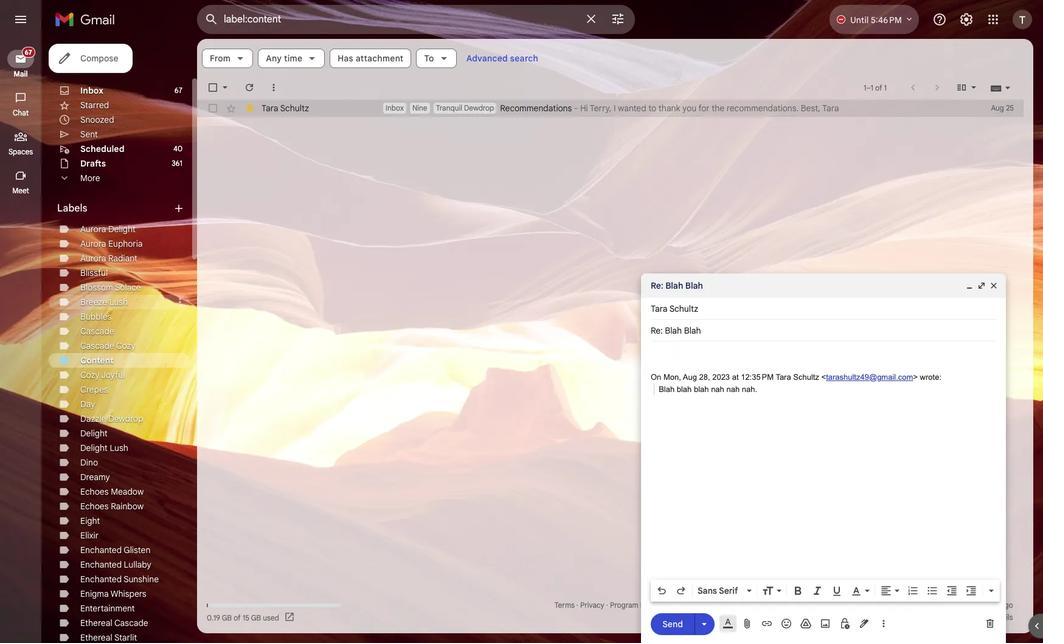Task type: locate. For each thing, give the bounding box(es) containing it.
1 vertical spatial cascade
[[80, 341, 114, 352]]

0 vertical spatial aurora
[[80, 224, 106, 235]]

minimize image
[[965, 281, 975, 291]]

more options image
[[880, 618, 888, 630]]

1 vertical spatial of
[[234, 614, 241, 623]]

None checkbox
[[207, 82, 219, 94], [207, 102, 219, 114], [207, 82, 219, 94], [207, 102, 219, 114]]

1
[[864, 83, 867, 92], [871, 83, 874, 92], [884, 83, 887, 92]]

aurora up aurora euphoria
[[80, 224, 106, 235]]

0 horizontal spatial tara schultz
[[262, 103, 309, 114]]

re: blah blah dialog
[[641, 274, 1006, 644]]

toggle confidential mode image
[[839, 618, 851, 630]]

nah.
[[742, 385, 758, 394]]

tara schultz down re: blah blah
[[651, 304, 699, 315]]

aurora up blissful
[[80, 253, 106, 264]]

1 vertical spatial tara schultz
[[651, 304, 699, 315]]

0 vertical spatial tara schultz
[[262, 103, 309, 114]]

2 blah from the left
[[694, 385, 709, 394]]

schultz down time
[[280, 103, 309, 114]]

echoes
[[80, 487, 109, 498], [80, 501, 109, 512]]

3 1 from the left
[[884, 83, 887, 92]]

tara schultz down 'more' icon
[[262, 103, 309, 114]]

0 vertical spatial aug
[[991, 103, 1004, 113]]

blah down mon,
[[677, 385, 692, 394]]

· right terms "link"
[[577, 601, 579, 610]]

footer
[[197, 600, 1024, 624]]

lush for breeze lush
[[109, 297, 128, 308]]

dewdrop right tranquil
[[464, 103, 494, 113]]

footer containing terms
[[197, 600, 1024, 624]]

cascade
[[80, 326, 114, 337], [80, 341, 114, 352], [114, 618, 148, 629]]

0 vertical spatial inbox
[[80, 85, 103, 96]]

2 horizontal spatial 1
[[884, 83, 887, 92]]

schultz inside 'on mon, aug 28, 2023 at 12:35 pm tara schultz < tarashultz49@gmail.com > wrote: blah blah blah nah nah nah.'
[[794, 373, 819, 382]]

inbox left nine
[[386, 103, 404, 113]]

delight down delight link
[[80, 443, 108, 454]]

enchanted lullaby link
[[80, 560, 151, 571]]

12:35 pm
[[741, 373, 774, 382]]

1 vertical spatial delight
[[80, 428, 108, 439]]

0 vertical spatial of
[[876, 83, 882, 92]]

aug inside row
[[991, 103, 1004, 113]]

delight up euphoria
[[108, 224, 136, 235]]

dewdrop
[[464, 103, 494, 113], [108, 414, 143, 425]]

discard draft ‪(⌘⇧d)‬ image
[[984, 618, 997, 630]]

row
[[197, 100, 1024, 117]]

radiant
[[108, 253, 137, 264]]

aug inside 'on mon, aug 28, 2023 at 12:35 pm tara schultz < tarashultz49@gmail.com > wrote: blah blah blah nah nah nah.'
[[683, 373, 697, 382]]

0 vertical spatial enchanted
[[80, 545, 122, 556]]

day link
[[80, 399, 95, 410]]

1 vertical spatial inbox
[[386, 103, 404, 113]]

schultz down re: blah blah
[[670, 304, 699, 315]]

0 vertical spatial lush
[[109, 297, 128, 308]]

terms · privacy · program policies
[[555, 601, 666, 610]]

of inside footer
[[234, 614, 241, 623]]

aurora delight
[[80, 224, 136, 235]]

aurora for aurora euphoria
[[80, 238, 106, 249]]

cozy up joyful
[[116, 341, 135, 352]]

delight for delight link
[[80, 428, 108, 439]]

time
[[284, 53, 303, 64]]

enchanted down elixir link
[[80, 545, 122, 556]]

1 vertical spatial cozy
[[80, 370, 100, 381]]

cascade for cascade link at the bottom of the page
[[80, 326, 114, 337]]

aurora down aurora delight link
[[80, 238, 106, 249]]

numbered list ‪(⌘⇧7)‬ image
[[907, 585, 919, 597]]

advanced
[[466, 53, 508, 64]]

dewdrop for tranquil dewdrop
[[464, 103, 494, 113]]

rainbow
[[111, 501, 144, 512]]

gb right 15
[[251, 614, 261, 623]]

indent less ‪(⌘[)‬ image
[[946, 585, 958, 597]]

0 horizontal spatial of
[[234, 614, 241, 623]]

terms
[[555, 601, 575, 610]]

dewdrop inside row
[[464, 103, 494, 113]]

main content
[[197, 39, 1034, 634]]

0 horizontal spatial inbox
[[80, 85, 103, 96]]

tara schultz
[[262, 103, 309, 114], [651, 304, 699, 315]]

1 vertical spatial dewdrop
[[108, 414, 143, 425]]

cozy joyful
[[80, 370, 125, 381]]

echoes up eight 'link'
[[80, 501, 109, 512]]

more
[[80, 173, 100, 184]]

nah down 2023
[[711, 385, 725, 394]]

1 horizontal spatial gb
[[251, 614, 261, 623]]

2 vertical spatial delight
[[80, 443, 108, 454]]

close image
[[989, 281, 999, 291]]

1 horizontal spatial schultz
[[670, 304, 699, 315]]

2 aurora from the top
[[80, 238, 106, 249]]

1 gb from the left
[[222, 614, 232, 623]]

3 enchanted from the top
[[80, 574, 122, 585]]

0 horizontal spatial schultz
[[280, 103, 309, 114]]

3 aurora from the top
[[80, 253, 106, 264]]

0.19 gb of 15 gb used
[[207, 614, 279, 623]]

0 vertical spatial schultz
[[280, 103, 309, 114]]

1 vertical spatial 67
[[175, 86, 183, 95]]

has attachment button
[[330, 49, 412, 68]]

tranquil
[[436, 103, 462, 113]]

lush down dazzle dewdrop
[[110, 443, 128, 454]]

2 gb from the left
[[251, 614, 261, 623]]

1 enchanted from the top
[[80, 545, 122, 556]]

of right "–"
[[876, 83, 882, 92]]

cascade down bubbles
[[80, 326, 114, 337]]

enchanted down "enchanted glisten"
[[80, 560, 122, 571]]

0 horizontal spatial ·
[[577, 601, 579, 610]]

2 enchanted from the top
[[80, 560, 122, 571]]

dewdrop for dazzle dewdrop
[[108, 414, 143, 425]]

re:
[[651, 280, 664, 291]]

2 vertical spatial schultz
[[794, 373, 819, 382]]

2023
[[713, 373, 730, 382]]

recommendations.
[[727, 103, 799, 114]]

1 horizontal spatial aug
[[991, 103, 1004, 113]]

1 vertical spatial echoes
[[80, 501, 109, 512]]

scheduled
[[80, 144, 124, 155]]

0 horizontal spatial blah
[[677, 385, 692, 394]]

29
[[963, 601, 971, 610]]

1 1 from the left
[[864, 83, 867, 92]]

cozy
[[116, 341, 135, 352], [80, 370, 100, 381]]

2 horizontal spatial schultz
[[794, 373, 819, 382]]

the
[[712, 103, 725, 114]]

wrote:
[[920, 373, 942, 382]]

1 horizontal spatial tara schultz
[[651, 304, 699, 315]]

delight
[[108, 224, 136, 235], [80, 428, 108, 439], [80, 443, 108, 454]]

send button
[[651, 614, 695, 635]]

cozy up the crepes link on the bottom of page
[[80, 370, 100, 381]]

1 horizontal spatial of
[[876, 83, 882, 92]]

1 vertical spatial lush
[[110, 443, 128, 454]]

starred link
[[80, 100, 109, 111]]

tara right 12:35 pm
[[776, 373, 791, 382]]

elixir link
[[80, 531, 99, 541]]

1 · from the left
[[577, 601, 579, 610]]

formatting options toolbar
[[651, 580, 1000, 602]]

underline ‪(⌘u)‬ image
[[831, 586, 843, 598]]

meadow
[[111, 487, 144, 498]]

joyful
[[101, 370, 125, 381]]

2 vertical spatial cascade
[[114, 618, 148, 629]]

enchanted sunshine link
[[80, 574, 159, 585]]

any time button
[[258, 49, 325, 68]]

attachment
[[356, 53, 404, 64]]

cascade down cascade link at the bottom of the page
[[80, 341, 114, 352]]

1 horizontal spatial inbox
[[386, 103, 404, 113]]

1 horizontal spatial nah
[[727, 385, 740, 394]]

0 horizontal spatial 1
[[864, 83, 867, 92]]

program
[[610, 601, 639, 610]]

indent more ‪(⌘])‬ image
[[966, 585, 978, 597]]

mail
[[14, 69, 28, 78]]

scheduled link
[[80, 144, 124, 155]]

aug
[[991, 103, 1004, 113], [683, 373, 697, 382]]

echoes down the dreamy
[[80, 487, 109, 498]]

italic ‪(⌘i)‬ image
[[812, 585, 824, 597]]

labels heading
[[57, 203, 173, 215]]

0 vertical spatial echoes
[[80, 487, 109, 498]]

1 vertical spatial aurora
[[80, 238, 106, 249]]

2 vertical spatial aurora
[[80, 253, 106, 264]]

>
[[913, 373, 918, 382]]

row containing tara schultz
[[197, 100, 1024, 117]]

dazzle dewdrop link
[[80, 414, 143, 425]]

tara down 'more' icon
[[262, 103, 278, 114]]

nine
[[412, 103, 427, 113]]

67 up the 40 on the top left of the page
[[175, 86, 183, 95]]

schultz
[[280, 103, 309, 114], [670, 304, 699, 315], [794, 373, 819, 382]]

0 vertical spatial dewdrop
[[464, 103, 494, 113]]

1 horizontal spatial dewdrop
[[464, 103, 494, 113]]

dewdrop right dazzle on the bottom left
[[108, 414, 143, 425]]

67 up mail
[[25, 48, 32, 57]]

main menu image
[[13, 12, 28, 27]]

inbox up starred link
[[80, 85, 103, 96]]

gmail image
[[55, 7, 121, 32]]

mail heading
[[0, 69, 41, 79]]

navigation
[[0, 39, 43, 644]]

chat
[[13, 108, 29, 117]]

0 horizontal spatial nah
[[711, 385, 725, 394]]

0 horizontal spatial dewdrop
[[108, 414, 143, 425]]

lush down the blossom solace
[[109, 297, 128, 308]]

aug 25
[[991, 103, 1014, 113]]

· right "privacy" link
[[607, 601, 608, 610]]

delight down dazzle on the bottom left
[[80, 428, 108, 439]]

0 horizontal spatial 67
[[25, 48, 32, 57]]

whispers
[[111, 589, 146, 600]]

blossom solace link
[[80, 282, 141, 293]]

day
[[80, 399, 95, 410]]

0 horizontal spatial gb
[[222, 614, 232, 623]]

echoes meadow link
[[80, 487, 144, 498]]

1 echoes from the top
[[80, 487, 109, 498]]

0 horizontal spatial aug
[[683, 373, 697, 382]]

0 vertical spatial 67
[[25, 48, 32, 57]]

echoes rainbow link
[[80, 501, 144, 512]]

crepes
[[80, 385, 108, 395]]

spaces
[[8, 147, 33, 156]]

0 vertical spatial cascade
[[80, 326, 114, 337]]

aug left 28,
[[683, 373, 697, 382]]

aug left 25
[[991, 103, 1004, 113]]

blah down 28,
[[694, 385, 709, 394]]

from button
[[202, 49, 253, 68]]

breeze
[[80, 297, 107, 308]]

cascade down entertainment
[[114, 618, 148, 629]]

re: blah blah
[[651, 280, 703, 291]]

recommendations - hi terry, i wanted to thank you for the recommendations. best, tara
[[500, 103, 839, 114]]

dreamy link
[[80, 472, 110, 483]]

advanced search
[[466, 53, 539, 64]]

recommendations
[[500, 103, 572, 114]]

entertainment
[[80, 604, 135, 615]]

2 vertical spatial enchanted
[[80, 574, 122, 585]]

1 horizontal spatial blah
[[694, 385, 709, 394]]

enchanted up enigma
[[80, 574, 122, 585]]

0 vertical spatial cozy
[[116, 341, 135, 352]]

attach files image
[[742, 618, 754, 630]]

minutes
[[973, 601, 999, 610]]

advanced search button
[[462, 47, 543, 69]]

enchanted for enchanted glisten
[[80, 545, 122, 556]]

select input tool image
[[1004, 83, 1012, 92]]

serif
[[719, 586, 738, 597]]

1 vertical spatial aug
[[683, 373, 697, 382]]

1 vertical spatial enchanted
[[80, 560, 122, 571]]

1 aurora from the top
[[80, 224, 106, 235]]

on
[[651, 373, 662, 382]]

1 horizontal spatial 1
[[871, 83, 874, 92]]

tara down re:
[[651, 304, 668, 315]]

tara right the best,
[[823, 103, 839, 114]]

1 horizontal spatial ·
[[607, 601, 608, 610]]

thank
[[659, 103, 681, 114]]

schultz left <
[[794, 373, 819, 382]]

enigma
[[80, 589, 109, 600]]

1 – 1 of 1
[[864, 83, 887, 92]]

used
[[263, 614, 279, 623]]

insert signature image
[[858, 618, 871, 630]]

nah down at
[[727, 385, 740, 394]]

blah inside 'on mon, aug 28, 2023 at 12:35 pm tara schultz < tarashultz49@gmail.com > wrote: blah blah blah nah nah nah.'
[[659, 385, 675, 394]]

of left 15
[[234, 614, 241, 623]]

any
[[266, 53, 282, 64]]

gb right 0.19
[[222, 614, 232, 623]]

2 echoes from the top
[[80, 501, 109, 512]]

blissful link
[[80, 268, 108, 279]]

chat heading
[[0, 108, 41, 118]]

1 blah from the left
[[677, 385, 692, 394]]

starred
[[80, 100, 109, 111]]

bulleted list ‪(⌘⇧8)‬ image
[[927, 585, 939, 597]]

Search in mail search field
[[197, 5, 635, 34]]



Task type: describe. For each thing, give the bounding box(es) containing it.
more send options image
[[698, 618, 711, 631]]

meet heading
[[0, 186, 41, 196]]

details link
[[991, 613, 1013, 622]]

bold ‪(⌘b)‬ image
[[792, 585, 804, 597]]

breeze lush
[[80, 297, 128, 308]]

content link
[[80, 355, 114, 366]]

compose button
[[49, 44, 133, 73]]

drafts link
[[80, 158, 106, 169]]

1 nah from the left
[[711, 385, 725, 394]]

tara schultz inside the re: blah blah dialog
[[651, 304, 699, 315]]

labels
[[57, 203, 87, 215]]

settings image
[[959, 12, 974, 27]]

from
[[210, 53, 231, 64]]

sunshine
[[124, 574, 159, 585]]

ethereal cascade
[[80, 618, 148, 629]]

cascade cozy
[[80, 341, 135, 352]]

1 vertical spatial schultz
[[670, 304, 699, 315]]

account
[[906, 601, 933, 610]]

refresh image
[[243, 82, 256, 94]]

enchanted glisten
[[80, 545, 150, 556]]

0 vertical spatial delight
[[108, 224, 136, 235]]

clear search image
[[579, 7, 604, 31]]

support image
[[933, 12, 947, 27]]

lush for delight lush
[[110, 443, 128, 454]]

insert photo image
[[820, 618, 832, 630]]

main content containing from
[[197, 39, 1034, 634]]

on mon, aug 28, 2023 at 12:35 pm tara schultz < tarashultz49@gmail.com > wrote: blah blah blah nah nah nah.
[[651, 373, 942, 394]]

enchanted for enchanted sunshine
[[80, 574, 122, 585]]

blossom solace
[[80, 282, 141, 293]]

at
[[732, 373, 739, 382]]

mon,
[[664, 373, 681, 382]]

Message Body text field
[[651, 348, 997, 577]]

enigma whispers link
[[80, 589, 146, 600]]

40
[[173, 144, 183, 153]]

compose
[[80, 53, 118, 64]]

enchanted for enchanted lullaby
[[80, 560, 122, 571]]

tara inside 'on mon, aug 28, 2023 at 12:35 pm tara schultz < tarashultz49@gmail.com > wrote: blah blah blah nah nah nah.'
[[776, 373, 791, 382]]

delight for delight lush
[[80, 443, 108, 454]]

15
[[243, 614, 249, 623]]

361
[[172, 159, 183, 168]]

cascade link
[[80, 326, 114, 337]]

advanced search options image
[[606, 7, 630, 31]]

delight lush link
[[80, 443, 128, 454]]

dazzle dewdrop
[[80, 414, 143, 425]]

dazzle
[[80, 414, 106, 425]]

footer inside main content
[[197, 600, 1024, 624]]

row inside main content
[[197, 100, 1024, 117]]

2 · from the left
[[607, 601, 608, 610]]

details
[[991, 613, 1013, 622]]

67 inside "link"
[[25, 48, 32, 57]]

search in mail image
[[201, 9, 223, 30]]

Search in mail text field
[[224, 13, 577, 26]]

content
[[80, 355, 114, 366]]

terry,
[[590, 103, 612, 114]]

0 horizontal spatial cozy
[[80, 370, 100, 381]]

terms link
[[555, 601, 575, 610]]

eight
[[80, 516, 100, 527]]

follow link to manage storage image
[[284, 612, 296, 624]]

25
[[1006, 103, 1014, 113]]

enigma whispers
[[80, 589, 146, 600]]

privacy link
[[580, 601, 605, 610]]

1 horizontal spatial cozy
[[116, 341, 135, 352]]

program policies link
[[610, 601, 666, 610]]

to button
[[416, 49, 457, 68]]

echoes for echoes meadow
[[80, 487, 109, 498]]

last account activity: 29 minutes ago details
[[890, 601, 1013, 622]]

67 link
[[7, 47, 35, 68]]

2 1 from the left
[[871, 83, 874, 92]]

enchanted sunshine
[[80, 574, 159, 585]]

more formatting options image
[[986, 585, 998, 597]]

2 nah from the left
[[727, 385, 740, 394]]

insert files using drive image
[[800, 618, 812, 630]]

euphoria
[[108, 238, 143, 249]]

aurora for aurora radiant
[[80, 253, 106, 264]]

sans serif
[[698, 586, 738, 597]]

blossom
[[80, 282, 113, 293]]

tarashultz49@gmail.com link
[[826, 373, 913, 382]]

enchanted lullaby
[[80, 560, 151, 571]]

aurora for aurora delight
[[80, 224, 106, 235]]

echoes rainbow
[[80, 501, 144, 512]]

cozy joyful link
[[80, 370, 125, 381]]

breeze lush link
[[80, 297, 128, 308]]

more image
[[268, 82, 280, 94]]

sent
[[80, 129, 98, 140]]

meet
[[12, 186, 29, 195]]

echoes for echoes rainbow
[[80, 501, 109, 512]]

to
[[424, 53, 434, 64]]

0.19
[[207, 614, 220, 623]]

cascade for cascade cozy
[[80, 341, 114, 352]]

schultz inside row
[[280, 103, 309, 114]]

delight lush
[[80, 443, 128, 454]]

aurora euphoria
[[80, 238, 143, 249]]

activity:
[[935, 601, 961, 610]]

crepes link
[[80, 385, 108, 395]]

bubbles
[[80, 312, 112, 322]]

Subject field
[[651, 325, 997, 337]]

inbox inside main content
[[386, 103, 404, 113]]

navigation containing mail
[[0, 39, 43, 644]]

snoozed
[[80, 114, 114, 125]]

insert link ‪(⌘k)‬ image
[[761, 618, 773, 630]]

best,
[[801, 103, 821, 114]]

spaces heading
[[0, 147, 41, 157]]

28,
[[699, 373, 710, 382]]

dino link
[[80, 458, 98, 468]]

blissful
[[80, 268, 108, 279]]

pop out image
[[977, 281, 987, 291]]

eight link
[[80, 516, 100, 527]]

snoozed link
[[80, 114, 114, 125]]

dreamy
[[80, 472, 110, 483]]

1 horizontal spatial 67
[[175, 86, 183, 95]]

insert emoji ‪(⌘⇧2)‬ image
[[781, 618, 793, 630]]

tranquil dewdrop
[[436, 103, 494, 113]]

toggle split pane mode image
[[956, 82, 968, 94]]

aurora euphoria link
[[80, 238, 143, 249]]

cascade cozy link
[[80, 341, 135, 352]]

last
[[890, 601, 904, 610]]

echoes meadow
[[80, 487, 144, 498]]

send
[[663, 619, 683, 630]]

ethereal cascade link
[[80, 618, 148, 629]]

sans serif option
[[695, 585, 745, 597]]

enchanted glisten link
[[80, 545, 150, 556]]

for
[[699, 103, 710, 114]]



Task type: vqa. For each thing, say whether or not it's contained in the screenshot.


